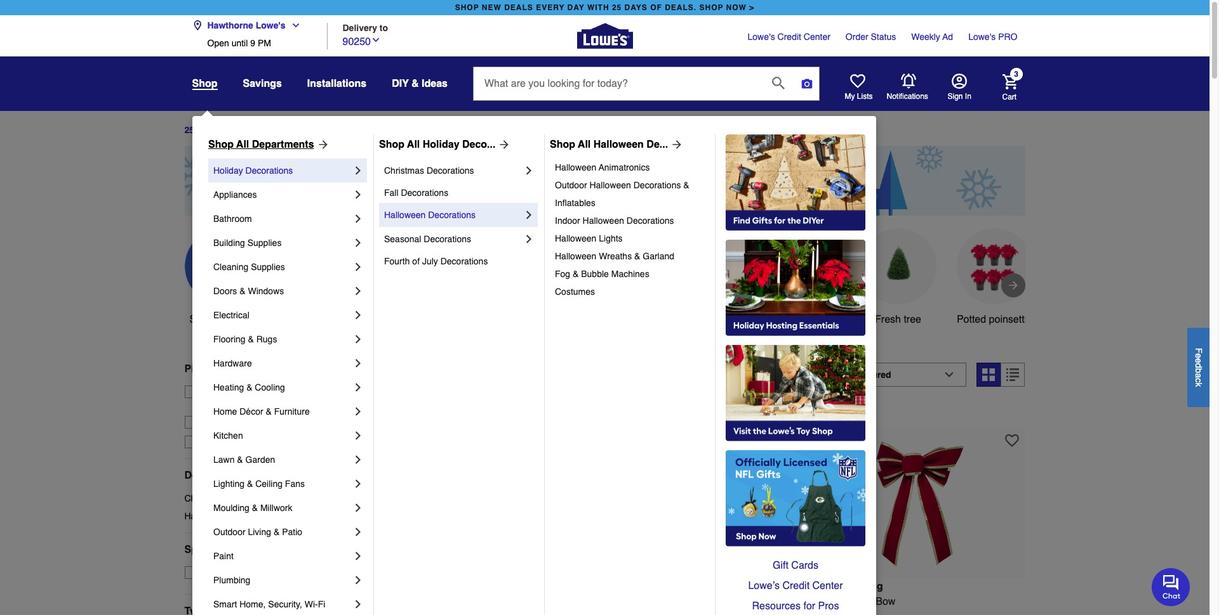 Task type: locate. For each thing, give the bounding box(es) containing it.
incandescent inside 'holiday living 100-count 20.62-ft white incandescent plug- in christmas string lights'
[[489, 597, 550, 608]]

shop for shop
[[192, 78, 218, 90]]

plug- inside the 100-count 20.62-ft multicolor incandescent plug-in christmas string lights
[[593, 612, 617, 616]]

chevron right image for heating & cooling
[[352, 382, 365, 394]]

departments down lawn
[[184, 470, 247, 482]]

on sale
[[207, 568, 239, 578]]

& left ceiling
[[247, 479, 253, 490]]

& right the fog
[[573, 269, 579, 279]]

lights inside the 100-count 20.62-ft multicolor incandescent plug-in christmas string lights
[[706, 612, 733, 616]]

1 vertical spatial christmas decorations link
[[184, 493, 353, 505]]

in right products
[[465, 369, 477, 387]]

0 vertical spatial shop
[[192, 78, 218, 90]]

count inside the 100-count 20.62-ft multicolor incandescent plug-in christmas string lights
[[614, 597, 641, 608]]

diy & ideas
[[392, 78, 448, 90]]

pickup up free
[[184, 364, 218, 375]]

shop left electrical
[[190, 314, 213, 326]]

in inside the 100-count 20.62-ft multicolor incandescent plug-in christmas string lights
[[617, 612, 626, 616]]

fall decorations
[[384, 188, 448, 198]]

all for deals
[[216, 314, 227, 326]]

white inside 'holiday living 100-count 20.62-ft white incandescent plug- in christmas string lights'
[[461, 597, 486, 608]]

1 horizontal spatial christmas decorations link
[[384, 159, 523, 183]]

ad
[[943, 32, 953, 42]]

0 vertical spatial christmas decorations
[[384, 166, 474, 176]]

1 horizontal spatial pickup
[[248, 387, 275, 397]]

1 heart outline image from the left
[[785, 434, 799, 448]]

outdoor inside outdoor halloween decorations & inflatables
[[555, 180, 587, 191]]

0 horizontal spatial living
[[248, 528, 271, 538]]

1 horizontal spatial in
[[617, 612, 626, 616]]

0 horizontal spatial count
[[393, 597, 420, 608]]

1 horizontal spatial in
[[831, 597, 839, 608]]

hanukkah decorations
[[184, 512, 274, 522]]

halloween up halloween lights
[[583, 216, 624, 226]]

1 vertical spatial in
[[831, 597, 839, 608]]

delivery up 90250
[[343, 23, 377, 33]]

0 vertical spatial plug-
[[553, 597, 576, 608]]

until
[[232, 38, 248, 48]]

all inside the shop all halloween de... link
[[578, 139, 591, 151]]

0 vertical spatial white
[[789, 314, 815, 326]]

1 horizontal spatial shop
[[379, 139, 405, 151]]

0 horizontal spatial christmas decorations link
[[184, 493, 353, 505]]

3 shop from the left
[[550, 139, 575, 151]]

& up heating
[[221, 364, 228, 375]]

0 horizontal spatial departments
[[184, 470, 247, 482]]

0 vertical spatial outdoor
[[555, 180, 587, 191]]

0 horizontal spatial incandescent
[[489, 597, 550, 608]]

2 incandescent from the left
[[727, 597, 788, 608]]

delivery up lawn & garden
[[223, 437, 255, 448]]

chevron down image inside 90250 button
[[371, 35, 381, 45]]

all for holiday
[[407, 139, 420, 151]]

0 vertical spatial credit
[[778, 32, 801, 42]]

chevron right image for paint
[[352, 551, 365, 563]]

halloween
[[594, 139, 644, 151], [555, 163, 597, 173], [590, 180, 631, 191], [384, 210, 426, 220], [583, 216, 624, 226], [555, 234, 597, 244], [555, 251, 597, 262]]

shop down open
[[192, 78, 218, 90]]

all for halloween
[[578, 139, 591, 151]]

departments inside "link"
[[252, 139, 314, 151]]

shop inside "link"
[[208, 139, 234, 151]]

shop
[[455, 3, 479, 12], [699, 3, 724, 12]]

hawthorne for hawthorne lowe's & nearby stores
[[204, 400, 247, 410]]

outdoor
[[555, 180, 587, 191], [213, 528, 246, 538]]

christmas decorations
[[384, 166, 474, 176], [184, 494, 274, 504]]

0 horizontal spatial 25
[[184, 125, 194, 135]]

100- inside the 100-count 20.62-ft multicolor incandescent plug-in christmas string lights
[[593, 597, 614, 608]]

halloween up the seasonal
[[384, 210, 426, 220]]

0 horizontal spatial outdoor
[[213, 528, 246, 538]]

outdoor halloween decorations & inflatables
[[555, 180, 692, 208]]

nearby
[[287, 400, 314, 410]]

e
[[1194, 354, 1204, 359], [1194, 359, 1204, 363]]

shop left new
[[455, 3, 479, 12]]

1 100- from the left
[[373, 597, 393, 608]]

0 horizontal spatial string
[[433, 612, 459, 616]]

1 horizontal spatial arrow right image
[[1007, 279, 1020, 292]]

heart outline image
[[785, 434, 799, 448], [1005, 434, 1019, 448]]

cleaning supplies
[[213, 262, 285, 272]]

chevron right image for bathroom
[[352, 213, 365, 225]]

1 horizontal spatial 20.62-
[[644, 597, 672, 608]]

1 vertical spatial plug-
[[593, 612, 617, 616]]

0 vertical spatial 25
[[612, 3, 622, 12]]

1001813120 element
[[373, 406, 432, 418]]

0 horizontal spatial of
[[221, 125, 229, 135]]

2 arrow right image from the left
[[668, 138, 683, 151]]

my lists link
[[845, 74, 873, 102]]

cart
[[1002, 92, 1017, 101]]

patio
[[282, 528, 302, 538]]

chevron right image for holiday decorations
[[352, 164, 365, 177]]

in inside 'holiday living 100-count 20.62-ft white incandescent plug- in christmas string lights'
[[373, 612, 381, 616]]

costumes
[[555, 287, 595, 297]]

center for lowe's credit center
[[813, 581, 843, 592]]

25 right with
[[612, 3, 622, 12]]

christmas inside the 100-count 20.62-ft multicolor incandescent plug-in christmas string lights
[[628, 612, 674, 616]]

all down 25 days of deals link
[[236, 139, 249, 151]]

1 horizontal spatial arrow right image
[[668, 138, 683, 151]]

christmas decorations up fall decorations
[[384, 166, 474, 176]]

chevron right image for smart home, security, wi-fi
[[352, 599, 365, 612]]

pm
[[258, 38, 271, 48]]

plumbing link
[[213, 569, 352, 593]]

hanukkah
[[184, 512, 225, 522]]

chevron right image for seasonal decorations
[[523, 233, 535, 246]]

2 shop from the left
[[699, 3, 724, 12]]

chevron right image for flooring & rugs
[[352, 333, 365, 346]]

all
[[236, 139, 249, 151], [407, 139, 420, 151], [578, 139, 591, 151], [216, 314, 227, 326]]

chevron right image for kitchen
[[352, 430, 365, 443]]

1 horizontal spatial christmas decorations
[[384, 166, 474, 176]]

2 horizontal spatial in
[[965, 92, 972, 101]]

deals up shop all departments
[[231, 125, 255, 135]]

1 vertical spatial christmas decorations
[[184, 494, 274, 504]]

christmas decorations down lighting
[[184, 494, 274, 504]]

1 vertical spatial center
[[813, 581, 843, 592]]

shop up fall
[[379, 139, 405, 151]]

1 shop from the left
[[455, 3, 479, 12]]

supplies up windows
[[251, 262, 285, 272]]

2 100- from the left
[[593, 597, 614, 608]]

pickup & delivery
[[184, 364, 270, 375]]

living for count
[[412, 581, 442, 593]]

2 ft from the left
[[672, 597, 678, 608]]

shop all deals button
[[184, 228, 261, 328]]

halloween lights link
[[555, 230, 706, 248]]

pro
[[998, 32, 1018, 42]]

of right days
[[221, 125, 229, 135]]

0 horizontal spatial pickup
[[184, 364, 218, 375]]

july
[[422, 257, 438, 267]]

special
[[184, 545, 220, 556]]

0 horizontal spatial arrow right image
[[314, 138, 329, 151]]

delivery
[[343, 23, 377, 33], [231, 364, 270, 375], [223, 437, 255, 448]]

1 horizontal spatial string
[[677, 612, 703, 616]]

status
[[871, 32, 896, 42]]

0 horizontal spatial white
[[461, 597, 486, 608]]

2 horizontal spatial shop
[[550, 139, 575, 151]]

1 shop from the left
[[208, 139, 234, 151]]

chevron right image
[[352, 164, 365, 177], [352, 189, 365, 201], [352, 213, 365, 225], [523, 233, 535, 246], [352, 261, 365, 274], [352, 285, 365, 298], [352, 333, 365, 346], [352, 406, 365, 418], [352, 526, 365, 539], [352, 575, 365, 587]]

pickup up hawthorne lowe's & nearby stores button
[[248, 387, 275, 397]]

resources for pros
[[752, 601, 839, 613]]

holiday for holiday living 8.5-in w red bow
[[814, 581, 850, 593]]

2 horizontal spatial lights
[[706, 612, 733, 616]]

building supplies link
[[213, 231, 352, 255]]

lowe's home improvement notification center image
[[901, 74, 916, 89]]

supplies up cleaning supplies
[[247, 238, 282, 248]]

lights
[[599, 234, 623, 244], [462, 612, 489, 616], [706, 612, 733, 616]]

1 vertical spatial pickup
[[248, 387, 275, 397]]

savings
[[243, 78, 282, 90]]

departments up holiday decorations link
[[252, 139, 314, 151]]

chevron right image for outdoor living & patio
[[352, 526, 365, 539]]

halloween inside the shop all halloween de... link
[[594, 139, 644, 151]]

decoration
[[681, 329, 729, 341]]

arrow right image up poinsettia
[[1007, 279, 1020, 292]]

shop left 'now'
[[699, 3, 724, 12]]

diy & ideas button
[[392, 72, 448, 95]]

smart home, security, wi-fi link
[[213, 593, 352, 616]]

credit
[[778, 32, 801, 42], [783, 581, 810, 592]]

0 horizontal spatial ft
[[452, 597, 458, 608]]

white inside button
[[789, 314, 815, 326]]

1 arrow right image from the left
[[496, 138, 511, 151]]

halloween inside outdoor halloween decorations & inflatables
[[590, 180, 631, 191]]

fresh tree
[[875, 314, 921, 326]]

2 shop from the left
[[379, 139, 405, 151]]

1 horizontal spatial of
[[412, 257, 420, 267]]

100- inside 'holiday living 100-count 20.62-ft white incandescent plug- in christmas string lights'
[[373, 597, 393, 608]]

1 horizontal spatial departments
[[252, 139, 314, 151]]

center up 8.5-
[[813, 581, 843, 592]]

lowe's credit center
[[748, 581, 843, 592]]

None search field
[[473, 67, 820, 112]]

chevron right image
[[523, 164, 535, 177], [523, 209, 535, 222], [352, 237, 365, 250], [352, 309, 365, 322], [352, 358, 365, 370], [352, 382, 365, 394], [352, 430, 365, 443], [352, 454, 365, 467], [352, 478, 365, 491], [352, 502, 365, 515], [352, 551, 365, 563], [352, 599, 365, 612]]

1 horizontal spatial count
[[614, 597, 641, 608]]

arrow right image inside the shop all halloween de... link
[[668, 138, 683, 151]]

lowe's credit center link
[[748, 30, 831, 43]]

90250
[[343, 36, 371, 47]]

shop new deals every day with 25 days of deals. shop now > link
[[453, 0, 757, 15]]

0 horizontal spatial in
[[373, 612, 381, 616]]

outdoor up the inflatables
[[555, 180, 587, 191]]

deals up flooring & rugs
[[230, 314, 256, 326]]

lowe's home improvement lists image
[[850, 74, 865, 89]]

1 horizontal spatial outdoor
[[555, 180, 587, 191]]

1 vertical spatial hawthorne
[[204, 400, 247, 410]]

halloween decorations
[[384, 210, 476, 220]]

living inside holiday living 8.5-in w red bow
[[853, 581, 883, 593]]

0 horizontal spatial arrow right image
[[496, 138, 511, 151]]

& left "millwork"
[[252, 504, 258, 514]]

center for lowe's credit center
[[804, 32, 831, 42]]

1 vertical spatial outdoor
[[213, 528, 246, 538]]

1 horizontal spatial living
[[412, 581, 442, 593]]

8.5-
[[814, 597, 831, 608]]

in left w
[[831, 597, 839, 608]]

moulding & millwork
[[213, 504, 292, 514]]

1 horizontal spatial ft
[[672, 597, 678, 608]]

to
[[380, 23, 388, 33]]

1 vertical spatial shop
[[190, 314, 213, 326]]

0 vertical spatial departments
[[252, 139, 314, 151]]

home décor & furniture
[[213, 407, 310, 417]]

holiday decorations
[[213, 166, 293, 176]]

decorations inside outdoor halloween decorations & inflatables
[[634, 180, 681, 191]]

holiday hosting essentials. image
[[726, 240, 866, 337]]

b
[[1194, 368, 1204, 373]]

1 count from the left
[[393, 597, 420, 608]]

halloween up animatronics
[[594, 139, 644, 151]]

chevron right image for lighting & ceiling fans
[[352, 478, 365, 491]]

halloween up the inflatables
[[555, 163, 597, 173]]

1 vertical spatial white
[[461, 597, 486, 608]]

holiday inside 'holiday living 100-count 20.62-ft white incandescent plug- in christmas string lights'
[[373, 581, 410, 593]]

doors & windows
[[213, 286, 284, 297]]

lowe's home improvement cart image
[[1002, 74, 1018, 89]]

1 ft from the left
[[452, 597, 458, 608]]

fourth
[[384, 257, 410, 267]]

holiday inside holiday living 8.5-in w red bow
[[814, 581, 850, 593]]

1 horizontal spatial incandescent
[[727, 597, 788, 608]]

0 horizontal spatial 100-
[[373, 597, 393, 608]]

lowe's up pm
[[256, 20, 286, 30]]

string inside the 100-count 20.62-ft multicolor incandescent plug-in christmas string lights
[[677, 612, 703, 616]]

0 vertical spatial pickup
[[184, 364, 218, 375]]

all inside shop all departments "link"
[[236, 139, 249, 151]]

seasonal decorations link
[[384, 227, 523, 251]]

all for departments
[[236, 139, 249, 151]]

outdoor down the hanukkah decorations
[[213, 528, 246, 538]]

millwork
[[260, 504, 292, 514]]

moulding & millwork link
[[213, 497, 352, 521]]

1 vertical spatial deals
[[230, 314, 256, 326]]

christmas decorations link down shop all holiday deco... link on the top left of the page
[[384, 159, 523, 183]]

0 horizontal spatial shop
[[208, 139, 234, 151]]

all up flooring on the left bottom of the page
[[216, 314, 227, 326]]

lowe's pro
[[969, 32, 1018, 42]]

christmas decorations link down ceiling
[[184, 493, 353, 505]]

1 vertical spatial chevron down image
[[371, 35, 381, 45]]

2 vertical spatial delivery
[[223, 437, 255, 448]]

0 vertical spatial center
[[804, 32, 831, 42]]

e up the b
[[1194, 359, 1204, 363]]

bathroom
[[213, 214, 252, 224]]

hawthorne down store in the left bottom of the page
[[204, 400, 247, 410]]

0 vertical spatial arrow right image
[[314, 138, 329, 151]]

2 horizontal spatial living
[[853, 581, 883, 593]]

lowe's home improvement logo image
[[577, 8, 633, 64]]

25 days of deals
[[184, 125, 255, 135]]

0 horizontal spatial in
[[465, 369, 477, 387]]

shop for shop all departments
[[208, 139, 234, 151]]

find gifts for the diyer. image
[[726, 135, 866, 231]]

& down halloween animatronics link
[[684, 180, 689, 191]]

credit up resources for pros link
[[783, 581, 810, 592]]

shop all holiday deco...
[[379, 139, 496, 151]]

5013254527 element
[[814, 406, 873, 418]]

arrow right image inside shop all departments "link"
[[314, 138, 329, 151]]

1 horizontal spatial shop
[[699, 3, 724, 12]]

arrow right image
[[314, 138, 329, 151], [1007, 279, 1020, 292]]

1 string from the left
[[433, 612, 459, 616]]

all inside shop all holiday deco... link
[[407, 139, 420, 151]]

0 horizontal spatial plug-
[[553, 597, 576, 608]]

hawthorne up the open until 9 pm
[[207, 20, 253, 30]]

all up fall decorations
[[407, 139, 420, 151]]

shop down 25 days of deals
[[208, 139, 234, 151]]

chevron right image for hardware
[[352, 358, 365, 370]]

shop for shop all holiday deco...
[[379, 139, 405, 151]]

home,
[[240, 600, 266, 610]]

Search Query text field
[[474, 67, 762, 100]]

arrow right image for shop all halloween de...
[[668, 138, 683, 151]]

1 horizontal spatial 25
[[612, 3, 622, 12]]

0 horizontal spatial shop
[[455, 3, 479, 12]]

compare
[[837, 407, 873, 417]]

credit up 'search' image
[[778, 32, 801, 42]]

lowe's down >
[[748, 32, 775, 42]]

chevron right image for plumbing
[[352, 575, 365, 587]]

halloween down halloween animatronics
[[590, 180, 631, 191]]

2 string from the left
[[677, 612, 703, 616]]

moulding
[[213, 504, 249, 514]]

credit inside "lowe's credit center" link
[[778, 32, 801, 42]]

departments
[[252, 139, 314, 151], [184, 470, 247, 482]]

credit for lowe's
[[778, 32, 801, 42]]

2 count from the left
[[614, 597, 641, 608]]

installations button
[[307, 72, 367, 95]]

1 horizontal spatial chevron down image
[[371, 35, 381, 45]]

living inside 'holiday living 100-count 20.62-ft white incandescent plug- in christmas string lights'
[[412, 581, 442, 593]]

all up halloween animatronics
[[578, 139, 591, 151]]

of left july
[[412, 257, 420, 267]]

1 horizontal spatial white
[[789, 314, 815, 326]]

gift cards link
[[726, 556, 866, 577]]

center left order
[[804, 32, 831, 42]]

halloween down halloween lights
[[555, 251, 597, 262]]

25 left days
[[184, 125, 194, 135]]

christmas inside 'holiday living 100-count 20.62-ft white incandescent plug- in christmas string lights'
[[384, 612, 430, 616]]

open until 9 pm
[[207, 38, 271, 48]]

hanging decoration
[[681, 314, 729, 341]]

& left patio
[[274, 528, 280, 538]]

1 horizontal spatial plug-
[[593, 612, 617, 616]]

20.62- inside the 100-count 20.62-ft multicolor incandescent plug-in christmas string lights
[[644, 597, 672, 608]]

shop inside button
[[190, 314, 213, 326]]

deals
[[231, 125, 255, 135], [230, 314, 256, 326]]

2 20.62- from the left
[[644, 597, 672, 608]]

in
[[465, 369, 477, 387], [831, 597, 839, 608]]

arrow right image
[[496, 138, 511, 151], [668, 138, 683, 151]]

halloween wreaths & garland link
[[555, 248, 706, 265]]

outdoor inside outdoor living & patio link
[[213, 528, 246, 538]]

arrow right image for shop all holiday deco...
[[496, 138, 511, 151]]

1 vertical spatial of
[[412, 257, 420, 267]]

& left 'rugs' on the bottom left
[[248, 335, 254, 345]]

building
[[213, 238, 245, 248]]

order status
[[846, 32, 896, 42]]

c
[[1194, 378, 1204, 383]]

arrow right image up holiday decorations link
[[314, 138, 329, 151]]

1 vertical spatial supplies
[[251, 262, 285, 272]]

1 vertical spatial credit
[[783, 581, 810, 592]]

0 vertical spatial of
[[221, 125, 229, 135]]

0 vertical spatial chevron down image
[[286, 20, 301, 30]]

1 20.62- from the left
[[423, 597, 452, 608]]

halloween lights
[[555, 234, 623, 244]]

0 horizontal spatial lights
[[462, 612, 489, 616]]

chevron down image
[[286, 20, 301, 30], [371, 35, 381, 45]]

holiday for holiday decorations
[[213, 166, 243, 176]]

christmas decorations link
[[384, 159, 523, 183], [184, 493, 353, 505]]

halloween inside the indoor halloween decorations link
[[583, 216, 624, 226]]

ft inside the 100-count 20.62-ft multicolor incandescent plug-in christmas string lights
[[672, 597, 678, 608]]

chevron right image for doors & windows
[[352, 285, 365, 298]]

shop up halloween animatronics
[[550, 139, 575, 151]]

lowe's down 'free store pickup today at:'
[[249, 400, 276, 410]]

1 horizontal spatial 100-
[[593, 597, 614, 608]]

0 vertical spatial hawthorne
[[207, 20, 253, 30]]

all inside shop all deals button
[[216, 314, 227, 326]]

shop
[[208, 139, 234, 151], [379, 139, 405, 151], [550, 139, 575, 151]]

e up d
[[1194, 354, 1204, 359]]

living for in
[[853, 581, 883, 593]]

1 incandescent from the left
[[489, 597, 550, 608]]

holiday decorations link
[[213, 159, 352, 183]]

resources
[[752, 601, 801, 613]]

1 horizontal spatial heart outline image
[[1005, 434, 1019, 448]]

credit inside lowe's credit center link
[[783, 581, 810, 592]]

0 vertical spatial supplies
[[247, 238, 282, 248]]

0 horizontal spatial heart outline image
[[785, 434, 799, 448]]

0 horizontal spatial 20.62-
[[423, 597, 452, 608]]

arrow right image inside shop all holiday deco... link
[[496, 138, 511, 151]]

delivery up heating & cooling
[[231, 364, 270, 375]]

white button
[[764, 228, 840, 328]]

d
[[1194, 363, 1204, 368]]



Task type: describe. For each thing, give the bounding box(es) containing it.
supplies for building supplies
[[247, 238, 282, 248]]

indoor halloween decorations link
[[555, 212, 706, 230]]

chevron right image for building supplies
[[352, 237, 365, 250]]

on
[[207, 568, 219, 578]]

fourth of july decorations link
[[384, 251, 535, 272]]

appliances
[[213, 190, 257, 200]]

1 vertical spatial departments
[[184, 470, 247, 482]]

visit the lowe's toy shop. image
[[726, 345, 866, 442]]

chevron right image for electrical
[[352, 309, 365, 322]]

chevron right image for lawn & garden
[[352, 454, 365, 467]]

gift cards
[[773, 561, 819, 572]]

halloween inside halloween wreaths & garland link
[[555, 251, 597, 262]]

2 e from the top
[[1194, 359, 1204, 363]]

resources for pros link
[[726, 597, 866, 616]]

hawthorne for hawthorne lowe's
[[207, 20, 253, 30]]

windows
[[248, 286, 284, 297]]

1 vertical spatial arrow right image
[[1007, 279, 1020, 292]]

weekly ad link
[[911, 30, 953, 43]]

fans
[[285, 479, 305, 490]]

fourth of july decorations
[[384, 257, 488, 267]]

chevron right image for home décor & furniture
[[352, 406, 365, 418]]

my lists
[[845, 92, 873, 101]]

chevron right image for appliances
[[352, 189, 365, 201]]

credit for lowe's
[[783, 581, 810, 592]]

every
[[536, 3, 565, 12]]

lighting & ceiling fans link
[[213, 472, 352, 497]]

shop all holiday deco... link
[[379, 137, 511, 152]]

2 heart outline image from the left
[[1005, 434, 1019, 448]]

& inside outdoor halloween decorations & inflatables
[[684, 180, 689, 191]]

sign in
[[948, 92, 972, 101]]

at:
[[303, 387, 313, 397]]

chevron right image for christmas decorations
[[523, 164, 535, 177]]

fi
[[318, 600, 325, 610]]

w
[[842, 597, 852, 608]]

chevron right image for moulding & millwork
[[352, 502, 365, 515]]

9
[[250, 38, 255, 48]]

living for patio
[[248, 528, 271, 538]]

order
[[846, 32, 869, 42]]

ft inside 'holiday living 100-count 20.62-ft white incandescent plug- in christmas string lights'
[[452, 597, 458, 608]]

hawthorne lowe's button
[[192, 13, 306, 38]]

& right diy
[[412, 78, 419, 90]]

shop for shop all halloween de...
[[550, 139, 575, 151]]

25 inside 'link'
[[612, 3, 622, 12]]

search image
[[772, 77, 785, 89]]

halloween inside halloween decorations link
[[384, 210, 426, 220]]

0 vertical spatial delivery
[[343, 23, 377, 33]]

rugs
[[256, 335, 277, 345]]

shop for shop all deals
[[190, 314, 213, 326]]

sign in button
[[948, 74, 972, 102]]

lowe's
[[748, 581, 780, 592]]

hawthorne lowe's
[[207, 20, 286, 30]]

lowe's home improvement account image
[[952, 74, 967, 89]]

shop all halloween de...
[[550, 139, 668, 151]]

paint link
[[213, 545, 352, 569]]

décor
[[240, 407, 263, 417]]

1 vertical spatial 25
[[184, 125, 194, 135]]

halloween animatronics
[[555, 163, 650, 173]]

supplies for cleaning supplies
[[251, 262, 285, 272]]

lawn & garden
[[213, 455, 275, 465]]

25 days of deals. shop new deals every day. while supplies last. image
[[184, 146, 1025, 216]]

wi-
[[305, 600, 318, 610]]

holiday for holiday living 100-count 20.62-ft white incandescent plug- in christmas string lights
[[373, 581, 410, 593]]

1 horizontal spatial lights
[[599, 234, 623, 244]]

deals.
[[665, 3, 697, 12]]

string inside 'holiday living 100-count 20.62-ft white incandescent plug- in christmas string lights'
[[433, 612, 459, 616]]

officially licensed n f l gifts. shop now. image
[[726, 451, 866, 547]]

1 e from the top
[[1194, 354, 1204, 359]]

inflatables
[[555, 198, 596, 208]]

halloween down indoor
[[555, 234, 597, 244]]

& right décor
[[266, 407, 272, 417]]

chat invite button image
[[1152, 568, 1191, 607]]

furniture
[[274, 407, 310, 417]]

appliances link
[[213, 183, 352, 207]]

cleaning supplies link
[[213, 255, 352, 279]]

list view image
[[1007, 369, 1020, 382]]

lights inside 'holiday living 100-count 20.62-ft white incandescent plug- in christmas string lights'
[[462, 612, 489, 616]]

lowe's credit center link
[[726, 577, 866, 597]]

smart
[[213, 600, 237, 610]]

fog & bubble machines
[[555, 269, 649, 279]]

0 vertical spatial in
[[465, 369, 477, 387]]

seasonal
[[384, 234, 421, 244]]

camera image
[[801, 77, 813, 90]]

indoor
[[555, 216, 580, 226]]

location image
[[192, 20, 202, 30]]

fall decorations link
[[384, 183, 535, 203]]

0 horizontal spatial christmas decorations
[[184, 494, 274, 504]]

shop button
[[192, 77, 218, 90]]

stores
[[317, 400, 341, 410]]

198
[[373, 369, 398, 387]]

grid view image
[[983, 369, 995, 382]]

potted poinsettia button
[[957, 228, 1033, 328]]

lists
[[857, 92, 873, 101]]

hardware link
[[213, 352, 352, 376]]

new
[[482, 3, 502, 12]]

deco...
[[462, 139, 496, 151]]

shop new deals every day with 25 days of deals. shop now >
[[455, 3, 755, 12]]

& right lawn
[[237, 455, 243, 465]]

k
[[1194, 383, 1204, 387]]

halloween animatronics link
[[555, 159, 706, 177]]

my
[[845, 92, 855, 101]]

shop all departments
[[208, 139, 314, 151]]

days
[[625, 3, 648, 12]]

count inside 'holiday living 100-count 20.62-ft white incandescent plug- in christmas string lights'
[[393, 597, 420, 608]]

home
[[213, 407, 237, 417]]

chevron right image for halloween decorations
[[523, 209, 535, 222]]

lawn & garden link
[[213, 448, 352, 472]]

deals inside button
[[230, 314, 256, 326]]

hawthorne lowe's & nearby stores button
[[204, 399, 341, 411]]

notifications
[[887, 92, 928, 101]]

0 horizontal spatial chevron down image
[[286, 20, 301, 30]]

chevron right image for cleaning supplies
[[352, 261, 365, 274]]

flooring & rugs
[[213, 335, 277, 345]]

100-count 20.62-ft multicolor incandescent plug-in christmas string lights link
[[593, 581, 805, 616]]

20.62- inside 'holiday living 100-count 20.62-ft white incandescent plug- in christmas string lights'
[[423, 597, 452, 608]]

shop all halloween de... link
[[550, 137, 683, 152]]

machines
[[611, 269, 649, 279]]

& right doors
[[240, 286, 245, 297]]

in inside "sign in" button
[[965, 92, 972, 101]]

1 vertical spatial delivery
[[231, 364, 270, 375]]

halloween inside halloween animatronics link
[[555, 163, 597, 173]]

plug- inside 'holiday living 100-count 20.62-ft white incandescent plug- in christmas string lights'
[[553, 597, 576, 608]]

& down today
[[279, 400, 285, 410]]

fresh tree button
[[860, 228, 936, 328]]

outdoor for outdoor living & patio
[[213, 528, 246, 538]]

fog & bubble machines link
[[555, 265, 706, 283]]

shop all deals
[[190, 314, 256, 326]]

incandescent inside the 100-count 20.62-ft multicolor incandescent plug-in christmas string lights
[[727, 597, 788, 608]]

red
[[854, 597, 873, 608]]

special offers button
[[184, 534, 353, 567]]

halloween decorations link
[[384, 203, 523, 227]]

seasonal decorations
[[384, 234, 471, 244]]

& up fog & bubble machines link
[[634, 251, 640, 262]]

in inside holiday living 8.5-in w red bow
[[831, 597, 839, 608]]

fast delivery
[[204, 437, 255, 448]]

multicolor
[[681, 597, 724, 608]]

wreaths
[[599, 251, 632, 262]]

weekly
[[911, 32, 940, 42]]

lowe's left pro
[[969, 32, 996, 42]]

& right store in the left bottom of the page
[[246, 383, 252, 393]]

outdoor for outdoor halloween decorations & inflatables
[[555, 180, 587, 191]]

0 vertical spatial christmas decorations link
[[384, 159, 523, 183]]

costumes link
[[555, 283, 706, 301]]

de...
[[647, 139, 668, 151]]

departments element
[[184, 470, 353, 483]]

potted
[[957, 314, 986, 326]]

0 vertical spatial deals
[[231, 125, 255, 135]]

25 days of deals link
[[184, 125, 255, 135]]



Task type: vqa. For each thing, say whether or not it's contained in the screenshot.
chevron right image corresponding to Paint
yes



